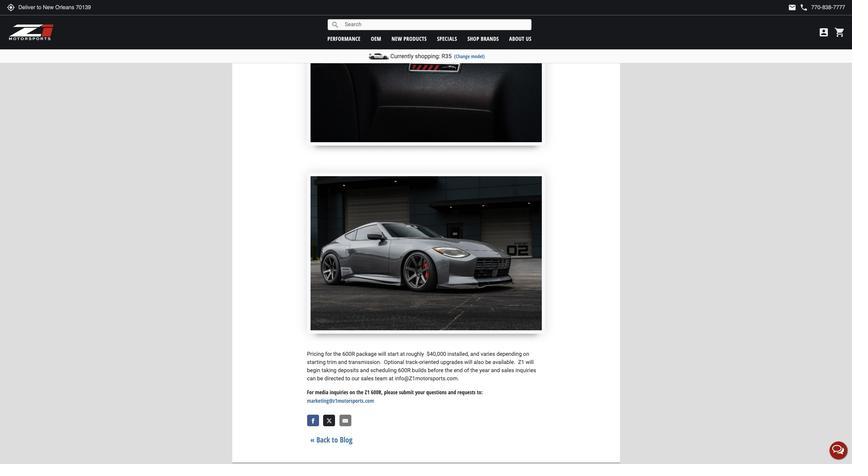 Task type: describe. For each thing, give the bounding box(es) containing it.
r35
[[442, 53, 452, 60]]

before
[[428, 367, 444, 374]]

scheduling
[[371, 367, 397, 374]]

new products
[[392, 35, 427, 42]]

account_box link
[[817, 27, 831, 38]]

questions
[[426, 389, 447, 396]]

and right deposits
[[360, 367, 369, 374]]

z1 inside pricing for the 600r package will start at roughly  $40,000 installed, and varies depending on starting trim and transmission.  optional track-oriented upgrades will also be available.  z1 will begin taking deposits and scheduling 600r builds before the end of the year and sales inquiries can be directed to our sales team at info@z1motorsports.com.
[[518, 359, 525, 366]]

shop
[[468, 35, 480, 42]]

pricing for the 600r package will start at roughly  $40,000 installed, and varies depending on starting trim and transmission.  optional track-oriented upgrades will also be available.  z1 will begin taking deposits and scheduling 600r builds before the end of the year and sales inquiries can be directed to our sales team at info@z1motorsports.com.
[[307, 351, 536, 382]]

for
[[307, 389, 314, 396]]

0 vertical spatial 600r
[[343, 351, 355, 358]]

varies
[[481, 351, 495, 358]]

phone
[[800, 3, 808, 12]]

taking
[[322, 367, 337, 374]]

to:
[[477, 389, 483, 396]]

the right of at the right bottom of page
[[471, 367, 478, 374]]

performance
[[328, 35, 361, 42]]

(change
[[454, 53, 470, 60]]

shopping:
[[415, 53, 440, 60]]

media
[[315, 389, 329, 396]]

and up the also
[[471, 351, 480, 358]]

z1 motorsports logo image
[[9, 24, 54, 41]]

the inside for media inquiries on the z1 600r, please submit your questions and requests to: marketing@z1motorsports.com
[[357, 389, 364, 396]]

and inside for media inquiries on the z1 600r, please submit your questions and requests to: marketing@z1motorsports.com
[[448, 389, 456, 396]]

begin
[[307, 367, 320, 374]]

$40,000
[[427, 351, 446, 358]]

«
[[311, 435, 315, 445]]

account_box
[[819, 27, 830, 38]]

to inside pricing for the 600r package will start at roughly  $40,000 installed, and varies depending on starting trim and transmission.  optional track-oriented upgrades will also be available.  z1 will begin taking deposits and scheduling 600r builds before the end of the year and sales inquiries can be directed to our sales team at info@z1motorsports.com.
[[346, 376, 350, 382]]

1 vertical spatial be
[[317, 376, 323, 382]]

new products link
[[392, 35, 427, 42]]

pricing
[[307, 351, 324, 358]]

package
[[356, 351, 377, 358]]

of
[[464, 367, 469, 374]]

specials link
[[437, 35, 457, 42]]

to inside 'link'
[[332, 435, 338, 445]]

products
[[404, 35, 427, 42]]

optional
[[384, 359, 405, 366]]

(change model) link
[[454, 53, 485, 60]]

installed,
[[448, 351, 469, 358]]

currently
[[391, 53, 414, 60]]

requests
[[458, 389, 476, 396]]

track-
[[406, 359, 419, 366]]

oriented
[[419, 359, 439, 366]]

1 horizontal spatial at
[[400, 351, 405, 358]]

inquiries inside pricing for the 600r package will start at roughly  $40,000 installed, and varies depending on starting trim and transmission.  optional track-oriented upgrades will also be available.  z1 will begin taking deposits and scheduling 600r builds before the end of the year and sales inquiries can be directed to our sales team at info@z1motorsports.com.
[[516, 367, 536, 374]]

submit
[[399, 389, 414, 396]]

Search search field
[[340, 19, 532, 30]]

1 vertical spatial 600r
[[398, 367, 411, 374]]

info@z1motorsports.com.
[[395, 376, 459, 382]]

about us
[[510, 35, 532, 42]]

currently shopping: r35 (change model)
[[391, 53, 485, 60]]



Task type: vqa. For each thing, say whether or not it's contained in the screenshot.
Shop brands LINK
yes



Task type: locate. For each thing, give the bounding box(es) containing it.
search
[[331, 21, 340, 29]]

inquiries inside for media inquiries on the z1 600r, please submit your questions and requests to: marketing@z1motorsports.com
[[330, 389, 348, 396]]

performance link
[[328, 35, 361, 42]]

also
[[474, 359, 484, 366]]

600r
[[343, 351, 355, 358], [398, 367, 411, 374]]

starting
[[307, 359, 326, 366]]

1 horizontal spatial be
[[486, 359, 491, 366]]

mail link
[[789, 3, 797, 12]]

0 horizontal spatial will
[[378, 351, 386, 358]]

inquiries up marketing@z1motorsports.com
[[330, 389, 348, 396]]

sales right our
[[361, 376, 374, 382]]

trim
[[327, 359, 337, 366]]

1 vertical spatial sales
[[361, 376, 374, 382]]

0 horizontal spatial on
[[350, 389, 355, 396]]

start
[[388, 351, 399, 358]]

be down varies
[[486, 359, 491, 366]]

1 vertical spatial z1
[[365, 389, 370, 396]]

0 vertical spatial at
[[400, 351, 405, 358]]

0 horizontal spatial inquiries
[[330, 389, 348, 396]]

sales down depending
[[502, 367, 514, 374]]

team
[[375, 376, 388, 382]]

z1 left 600r,
[[365, 389, 370, 396]]

deposits
[[338, 367, 359, 374]]

1 vertical spatial on
[[350, 389, 355, 396]]

be right can at the bottom of page
[[317, 376, 323, 382]]

to left blog at left
[[332, 435, 338, 445]]

your
[[415, 389, 425, 396]]

and up deposits
[[338, 359, 347, 366]]

1 horizontal spatial 600r
[[398, 367, 411, 374]]

1 vertical spatial to
[[332, 435, 338, 445]]

the
[[334, 351, 341, 358], [445, 367, 453, 374], [471, 367, 478, 374], [357, 389, 364, 396]]

at
[[400, 351, 405, 358], [389, 376, 394, 382]]

600r up deposits
[[343, 351, 355, 358]]

inquiries
[[516, 367, 536, 374], [330, 389, 348, 396]]

marketing@z1motorsports.com link
[[307, 397, 374, 405]]

my_location
[[7, 3, 15, 12]]

the down our
[[357, 389, 364, 396]]

shop brands
[[468, 35, 499, 42]]

at right team
[[389, 376, 394, 382]]

mail
[[789, 3, 797, 12]]

0 vertical spatial inquiries
[[516, 367, 536, 374]]

oem
[[371, 35, 381, 42]]

0 horizontal spatial to
[[332, 435, 338, 445]]

0 vertical spatial to
[[346, 376, 350, 382]]

z1
[[518, 359, 525, 366], [365, 389, 370, 396]]

and
[[471, 351, 480, 358], [338, 359, 347, 366], [360, 367, 369, 374], [491, 367, 500, 374], [448, 389, 456, 396]]

our
[[352, 376, 360, 382]]

0 vertical spatial on
[[523, 351, 530, 358]]

on down our
[[350, 389, 355, 396]]

and right "year"
[[491, 367, 500, 374]]

and left requests
[[448, 389, 456, 396]]

shopping_cart link
[[833, 27, 846, 38]]

specials
[[437, 35, 457, 42]]

model)
[[471, 53, 485, 60]]

the down upgrades
[[445, 367, 453, 374]]

shopping_cart
[[835, 27, 846, 38]]

year
[[480, 367, 490, 374]]

depending
[[497, 351, 522, 358]]

back
[[317, 435, 330, 445]]

z1 inside for media inquiries on the z1 600r, please submit your questions and requests to: marketing@z1motorsports.com
[[365, 389, 370, 396]]

can
[[307, 376, 316, 382]]

about
[[510, 35, 525, 42]]

will
[[378, 351, 386, 358], [465, 359, 473, 366], [526, 359, 534, 366]]

serialized 600r interior badge image
[[307, 0, 545, 146]]

on inside pricing for the 600r package will start at roughly  $40,000 installed, and varies depending on starting trim and transmission.  optional track-oriented upgrades will also be available.  z1 will begin taking deposits and scheduling 600r builds before the end of the year and sales inquiries can be directed to our sales team at info@z1motorsports.com.
[[523, 351, 530, 358]]

1 horizontal spatial sales
[[502, 367, 514, 374]]

marketing@z1motorsports.com
[[307, 397, 374, 405]]

be
[[486, 359, 491, 366], [317, 376, 323, 382]]

1 vertical spatial at
[[389, 376, 394, 382]]

the right "for"
[[334, 351, 341, 358]]

on right depending
[[523, 351, 530, 358]]

1 horizontal spatial on
[[523, 351, 530, 358]]

600r down track-
[[398, 367, 411, 374]]

« back to blog
[[311, 435, 353, 445]]

shop brands link
[[468, 35, 499, 42]]

builds
[[412, 367, 427, 374]]

for
[[325, 351, 332, 358]]

at right the start
[[400, 351, 405, 358]]

on
[[523, 351, 530, 358], [350, 389, 355, 396]]

600r,
[[371, 389, 383, 396]]

1 vertical spatial inquiries
[[330, 389, 348, 396]]

0 horizontal spatial at
[[389, 376, 394, 382]]

upgrades
[[441, 359, 463, 366]]

1 horizontal spatial to
[[346, 376, 350, 382]]

1 horizontal spatial z1
[[518, 359, 525, 366]]

« back to blog link
[[307, 433, 356, 446]]

0 horizontal spatial be
[[317, 376, 323, 382]]

to left our
[[346, 376, 350, 382]]

blog
[[340, 435, 353, 445]]

on inside for media inquiries on the z1 600r, please submit your questions and requests to: marketing@z1motorsports.com
[[350, 389, 355, 396]]

end
[[454, 367, 463, 374]]

inquiries down depending
[[516, 367, 536, 374]]

0 vertical spatial z1
[[518, 359, 525, 366]]

0 vertical spatial sales
[[502, 367, 514, 374]]

about us link
[[510, 35, 532, 42]]

brands
[[481, 35, 499, 42]]

new
[[392, 35, 402, 42]]

to
[[346, 376, 350, 382], [332, 435, 338, 445]]

mail phone
[[789, 3, 808, 12]]

us
[[526, 35, 532, 42]]

z1 down depending
[[518, 359, 525, 366]]

0 horizontal spatial sales
[[361, 376, 374, 382]]

directed
[[325, 376, 344, 382]]

0 horizontal spatial z1
[[365, 389, 370, 396]]

2 horizontal spatial will
[[526, 359, 534, 366]]

for media inquiries on the z1 600r, please submit your questions and requests to: marketing@z1motorsports.com
[[307, 389, 483, 405]]

sales
[[502, 367, 514, 374], [361, 376, 374, 382]]

0 vertical spatial be
[[486, 359, 491, 366]]

1 horizontal spatial will
[[465, 359, 473, 366]]

0 horizontal spatial 600r
[[343, 351, 355, 358]]

oem link
[[371, 35, 381, 42]]

phone link
[[800, 3, 846, 12]]

please
[[384, 389, 398, 396]]

1 horizontal spatial inquiries
[[516, 367, 536, 374]]



